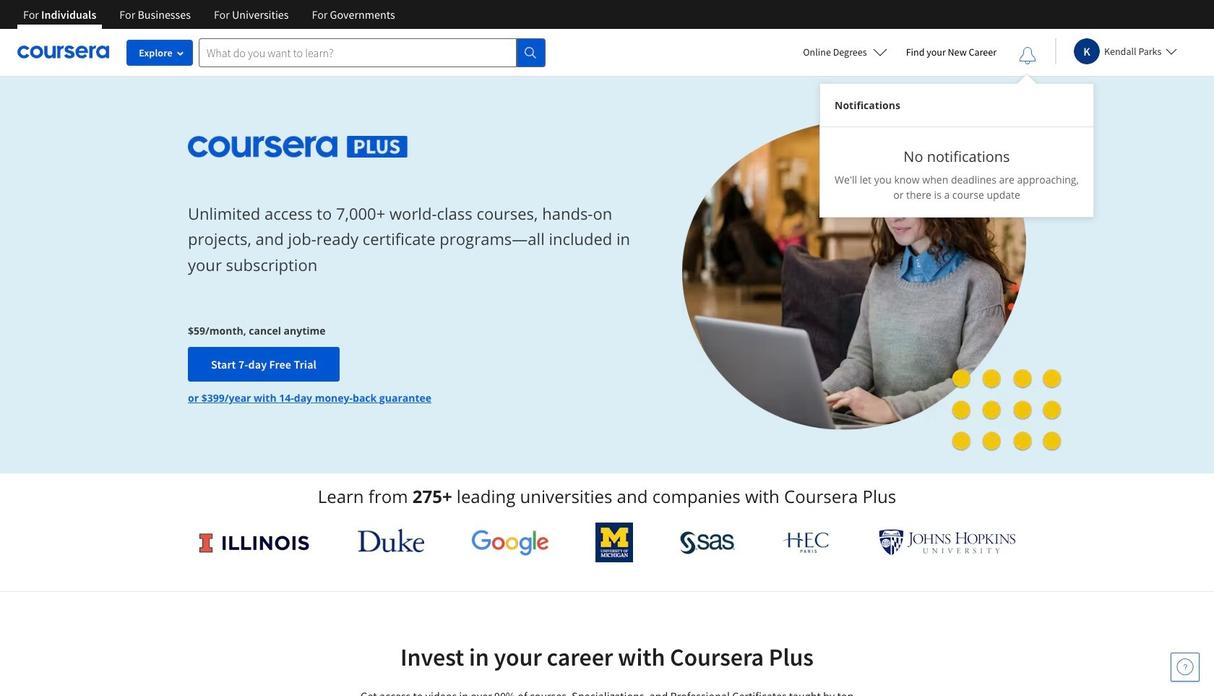 Task type: describe. For each thing, give the bounding box(es) containing it.
johns hopkins university image
[[879, 529, 1017, 556]]

google image
[[471, 529, 549, 556]]

coursera image
[[17, 41, 109, 64]]

sas image
[[680, 531, 735, 554]]

What do you want to learn? text field
[[199, 38, 517, 67]]

hec paris image
[[782, 528, 833, 558]]

duke university image
[[358, 529, 425, 552]]



Task type: vqa. For each thing, say whether or not it's contained in the screenshot.
Coursera Plus IMAGE
yes



Task type: locate. For each thing, give the bounding box(es) containing it.
university of michigan image
[[596, 523, 634, 563]]

coursera plus image
[[188, 136, 408, 157]]

help center image
[[1177, 659, 1195, 676]]

None search field
[[199, 38, 546, 67]]

banner navigation
[[12, 0, 407, 29]]

university of illinois at urbana-champaign image
[[198, 531, 311, 554]]



